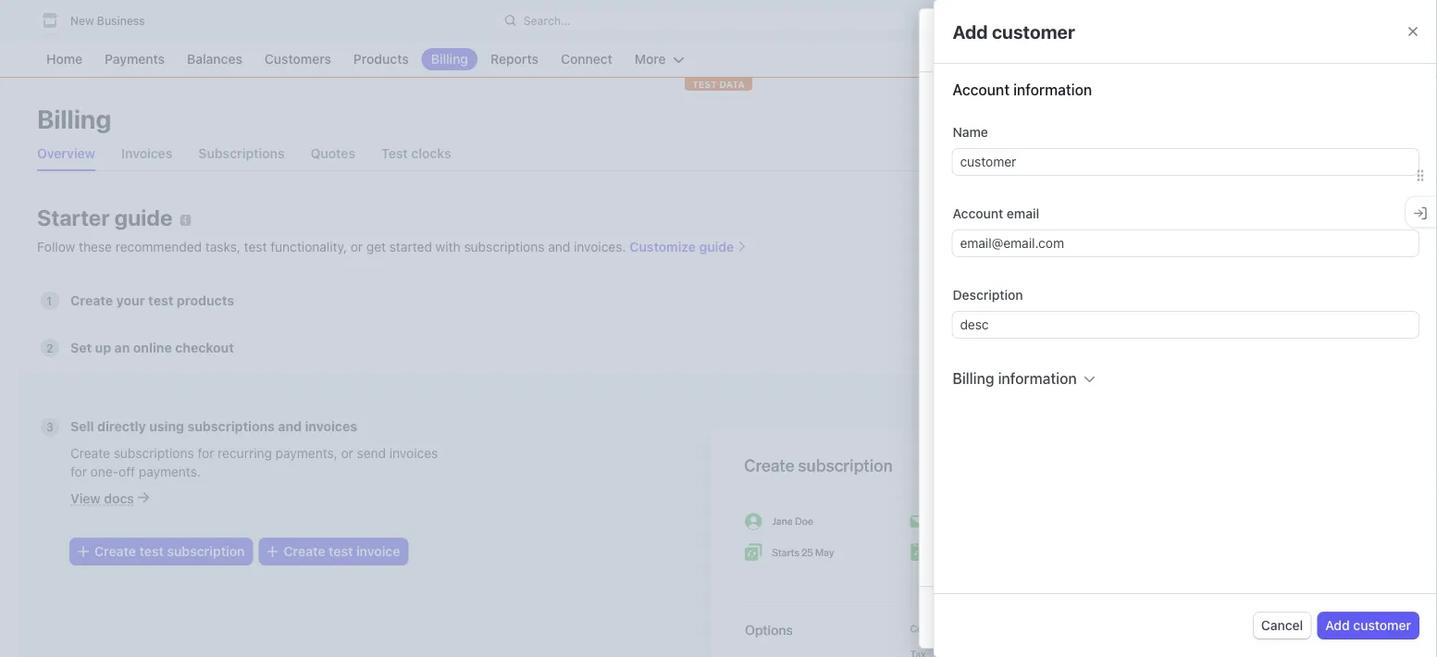 Task type: describe. For each thing, give the bounding box(es) containing it.
invoice
[[356, 544, 400, 559]]

sell directly using subscriptions and invoices
[[70, 419, 357, 434]]

subscription inside create a test subscription dialog
[[1050, 29, 1157, 51]]

information for account information
[[1014, 81, 1093, 99]]

name
[[953, 125, 989, 140]]

view docs link
[[70, 491, 149, 506]]

tasks,
[[205, 239, 241, 255]]

duration
[[956, 273, 1016, 290]]

directly
[[97, 419, 146, 434]]

create for create a test subscription
[[938, 29, 995, 51]]

test right "tasks,"
[[244, 239, 267, 255]]

start date field
[[977, 307, 1061, 325]]

create for create subscriptions for recurring payments, or send invoices for one-off payments.
[[70, 445, 110, 461]]

using
[[149, 419, 184, 434]]

0 horizontal spatial and
[[278, 419, 302, 434]]

test inside 'create test subscription' link
[[139, 544, 164, 559]]

test inside the create test invoice link
[[329, 544, 353, 559]]

started
[[390, 239, 432, 255]]

a
[[999, 29, 1009, 51]]

recurring
[[218, 445, 272, 461]]

view
[[70, 491, 101, 506]]

account for account information
[[953, 81, 1010, 99]]

collect
[[1353, 349, 1395, 364]]

subscriptions inside create subscriptions for recurring payments, or send invoices for one-off payments.
[[114, 445, 194, 461]]

off
[[119, 464, 135, 479]]

tax
[[1398, 349, 1417, 364]]

send
[[357, 445, 386, 461]]

test
[[693, 79, 717, 89]]

create test invoice link
[[260, 539, 408, 565]]

subscription inside 'create test subscription' link
[[167, 544, 245, 559]]

svg image
[[964, 310, 975, 321]]

starter
[[37, 205, 110, 231]]

recommended
[[116, 239, 202, 255]]

email
[[1007, 206, 1040, 221]]

create a test subscription
[[938, 29, 1157, 51]]

docs
[[104, 491, 134, 506]]

add customer button
[[1319, 613, 1419, 639]]

customer inside button
[[1354, 618, 1412, 633]]

billing information
[[953, 370, 1077, 387]]

sell
[[70, 419, 94, 434]]

account information
[[953, 81, 1093, 99]]

0 vertical spatial or
[[351, 239, 363, 255]]

billing for billing
[[37, 103, 111, 134]]

create for create test subscription
[[94, 544, 136, 559]]

create subscriptions for recurring payments, or send invoices for one-off payments.
[[70, 445, 438, 479]]

add inside button
[[1326, 618, 1350, 633]]

follow
[[37, 239, 75, 255]]



Task type: vqa. For each thing, say whether or not it's contained in the screenshot.
the leftmost invoices
yes



Task type: locate. For each thing, give the bounding box(es) containing it.
guide
[[114, 205, 173, 231], [699, 239, 734, 255]]

create a test subscription dialog
[[895, 8, 1438, 657]]

subscription
[[938, 207, 1046, 229]]

1 account from the top
[[953, 81, 1010, 99]]

1 horizontal spatial and
[[548, 239, 571, 255]]

cancel button
[[1254, 613, 1311, 639]]

or inside create subscriptions for recurring payments, or send invoices for one-off payments.
[[341, 445, 353, 461]]

add customer
[[953, 20, 1076, 42], [1326, 618, 1412, 633]]

guide right customize
[[699, 239, 734, 255]]

subscriptions right with
[[464, 239, 545, 255]]

data
[[720, 79, 745, 89]]

test
[[1013, 29, 1046, 51], [244, 239, 267, 255], [139, 544, 164, 559], [329, 544, 353, 559]]

0 horizontal spatial add
[[953, 20, 988, 42]]

1 vertical spatial add
[[1326, 618, 1350, 633]]

customize
[[630, 239, 696, 255]]

for
[[198, 445, 214, 461], [70, 464, 87, 479]]

create test subscription
[[94, 544, 245, 559]]

1 horizontal spatial customer
[[1354, 618, 1412, 633]]

0 horizontal spatial add customer
[[953, 20, 1076, 42]]

end date field
[[1074, 307, 1158, 325]]

or
[[351, 239, 363, 255], [341, 445, 353, 461]]

1 vertical spatial account
[[953, 206, 1004, 221]]

1 horizontal spatial add customer
[[1326, 618, 1412, 633]]

0 horizontal spatial customer
[[992, 20, 1076, 42]]

1 vertical spatial add customer
[[1326, 618, 1412, 633]]

information down 'create a test subscription'
[[1014, 81, 1093, 99]]

account left email
[[953, 206, 1004, 221]]

billing for billing information
[[953, 370, 995, 387]]

2 account from the top
[[953, 206, 1004, 221]]

0 vertical spatial and
[[548, 239, 571, 255]]

these
[[79, 239, 112, 255]]

1 vertical spatial subscriptions
[[187, 419, 275, 434]]

aut
[[1420, 349, 1438, 364]]

1 vertical spatial invoices
[[390, 445, 438, 461]]

guide up recommended
[[114, 205, 173, 231]]

customize guide link
[[630, 239, 747, 255]]

1 vertical spatial and
[[278, 419, 302, 434]]

subscription
[[1050, 29, 1157, 51], [167, 544, 245, 559]]

subscriptions up the recurring
[[187, 419, 275, 434]]

customer
[[992, 20, 1076, 42], [1354, 618, 1412, 633]]

for left one-
[[70, 464, 87, 479]]

invoices
[[305, 419, 357, 434], [390, 445, 438, 461]]

collect tax aut
[[1353, 349, 1438, 364]]

create for create test invoice
[[284, 544, 325, 559]]

create left invoice
[[284, 544, 325, 559]]

0 horizontal spatial guide
[[114, 205, 173, 231]]

with
[[436, 239, 461, 255]]

invoices right the send
[[390, 445, 438, 461]]

0 vertical spatial guide
[[114, 205, 173, 231]]

tot
[[1420, 396, 1438, 408]]

and up payments,
[[278, 419, 302, 434]]

0 vertical spatial information
[[1014, 81, 1093, 99]]

information
[[1014, 81, 1093, 99], [998, 370, 1077, 387]]

customer
[[938, 92, 1022, 113]]

test left invoice
[[329, 544, 353, 559]]

subscriptions up payments.
[[114, 445, 194, 461]]

1 horizontal spatial subscription
[[1050, 29, 1157, 51]]

add
[[953, 20, 988, 42], [1326, 618, 1350, 633]]

subscriptions
[[464, 239, 545, 255], [187, 419, 275, 434], [114, 445, 194, 461]]

0 horizontal spatial invoices
[[305, 419, 357, 434]]

add left a
[[953, 20, 988, 42]]

billing
[[37, 103, 111, 134], [953, 370, 995, 387]]

add right cancel
[[1326, 618, 1350, 633]]

test down view docs link
[[139, 544, 164, 559]]

create inside the create test invoice link
[[284, 544, 325, 559]]

create test subscription link
[[70, 539, 252, 565]]

create inside 'create test subscription' link
[[94, 544, 136, 559]]

information for billing information
[[998, 370, 1077, 387]]

create
[[938, 29, 995, 51], [70, 445, 110, 461], [94, 544, 136, 559], [284, 544, 325, 559]]

0 vertical spatial subscriptions
[[464, 239, 545, 255]]

details
[[1050, 207, 1107, 229]]

account email
[[953, 206, 1040, 221]]

create left a
[[938, 29, 995, 51]]

and
[[548, 239, 571, 255], [278, 419, 302, 434]]

add customer right cancel
[[1326, 618, 1412, 633]]

1 vertical spatial or
[[341, 445, 353, 461]]

invoices.
[[574, 239, 626, 255]]

Name text field
[[953, 149, 1419, 175]]

0 vertical spatial add customer
[[953, 20, 1076, 42]]

create down "docs"
[[94, 544, 136, 559]]

add customer up account information
[[953, 20, 1076, 42]]

1 horizontal spatial billing
[[953, 370, 995, 387]]

functionality,
[[271, 239, 347, 255]]

create inside create a test subscription dialog
[[938, 29, 995, 51]]

1 vertical spatial billing
[[953, 370, 995, 387]]

description
[[953, 287, 1024, 303]]

create test invoice
[[284, 544, 400, 559]]

1 horizontal spatial add
[[1326, 618, 1350, 633]]

1 vertical spatial subscription
[[167, 544, 245, 559]]

get
[[366, 239, 386, 255]]

account up name
[[953, 81, 1010, 99]]

starter guide
[[37, 205, 173, 231]]

3
[[46, 421, 54, 434]]

0 vertical spatial billing
[[37, 103, 111, 134]]

0 horizontal spatial subscription
[[167, 544, 245, 559]]

1 horizontal spatial invoices
[[390, 445, 438, 461]]

1 horizontal spatial for
[[198, 445, 214, 461]]

create inside create subscriptions for recurring payments, or send invoices for one-off payments.
[[70, 445, 110, 461]]

and left invoices.
[[548, 239, 571, 255]]

create up one-
[[70, 445, 110, 461]]

follow these recommended tasks, test functionality, or get started with subscriptions and invoices. customize guide
[[37, 239, 734, 255]]

cancel
[[1262, 618, 1304, 633]]

0 vertical spatial account
[[953, 81, 1010, 99]]

1 vertical spatial guide
[[699, 239, 734, 255]]

test inside create a test subscription dialog
[[1013, 29, 1046, 51]]

0 vertical spatial for
[[198, 445, 214, 461]]

0 vertical spatial subscription
[[1050, 29, 1157, 51]]

account
[[953, 81, 1010, 99], [953, 206, 1004, 221]]

invoices inside create subscriptions for recurring payments, or send invoices for one-off payments.
[[390, 445, 438, 461]]

Account email email field
[[953, 231, 1419, 256]]

0 vertical spatial invoices
[[305, 419, 357, 434]]

account for account email
[[953, 206, 1004, 221]]

0 horizontal spatial for
[[70, 464, 87, 479]]

payments,
[[276, 445, 338, 461]]

invoices up payments,
[[305, 419, 357, 434]]

add customer inside button
[[1326, 618, 1412, 633]]

0 vertical spatial customer
[[992, 20, 1076, 42]]

or left the send
[[341, 445, 353, 461]]

one-
[[90, 464, 119, 479]]

test right a
[[1013, 29, 1046, 51]]

for down sell directly using subscriptions and invoices
[[198, 445, 214, 461]]

1 vertical spatial for
[[70, 464, 87, 479]]

Description text field
[[953, 312, 1419, 338]]

payments.
[[139, 464, 201, 479]]

0 vertical spatial add
[[953, 20, 988, 42]]

1 vertical spatial customer
[[1354, 618, 1412, 633]]

test data
[[693, 79, 745, 89]]

or left get
[[351, 239, 363, 255]]

1 vertical spatial information
[[998, 370, 1077, 387]]

information down start date 'field'
[[998, 370, 1077, 387]]

1 horizontal spatial guide
[[699, 239, 734, 255]]

0 horizontal spatial billing
[[37, 103, 111, 134]]

view docs
[[70, 491, 134, 506]]

2 vertical spatial subscriptions
[[114, 445, 194, 461]]

subscription details
[[938, 207, 1107, 229]]



